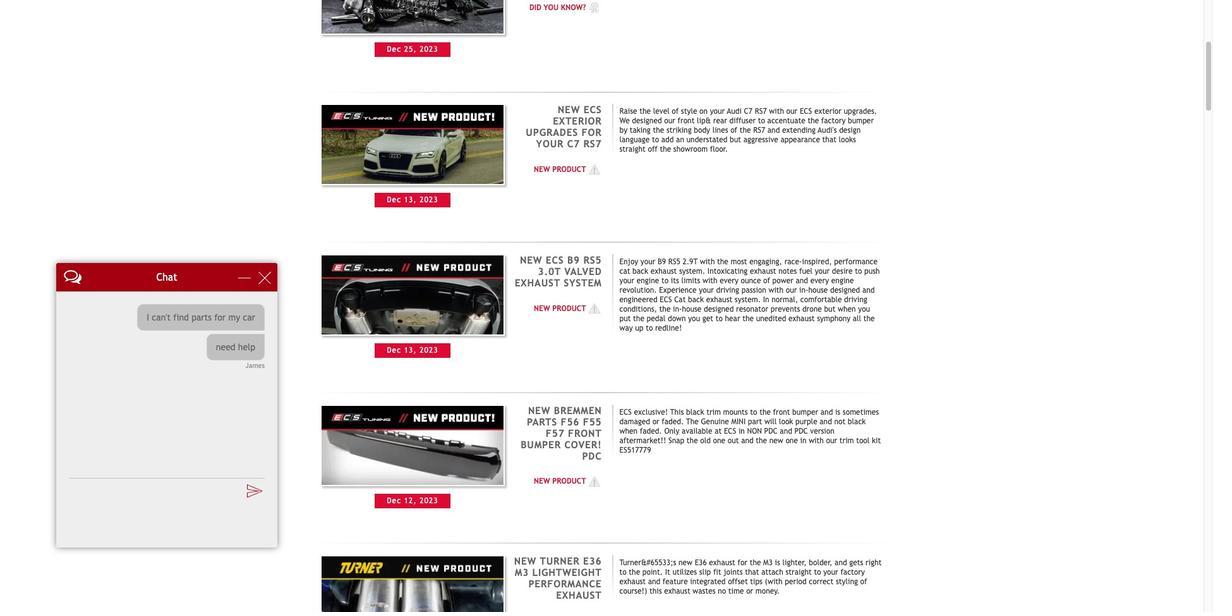 Task type: describe. For each thing, give the bounding box(es) containing it.
correct
[[810, 577, 834, 586]]

utilizes
[[673, 568, 698, 577]]

to down the performance
[[856, 267, 863, 276]]

new inside new ecs exterior upgrades for your c7 rs7
[[558, 104, 581, 115]]

your down inspired,
[[815, 267, 830, 276]]

language
[[620, 136, 650, 144]]

your right enjoy
[[641, 258, 656, 266]]

lip&
[[697, 117, 711, 125]]

c7 inside new ecs exterior upgrades for your c7 rs7
[[568, 138, 580, 150]]

ecs inside enjoy your b9 rs5 2.9t with the most engaging, race-inspired, performance cat back exhaust system. intoxicating exhaust notes fuel your desire to push your engine to its limits with every ounce of power and every engine revolution. experience your driving passion with our in-house designed and engineered ecs cat back exhaust system. in normal, comfortable driving conditions, the in-house designed resonator prevents drone but when you put the pedal down you get to hear the unedited exhaust symphony all the way up to redline!
[[660, 295, 672, 304]]

dec 12, 2023
[[387, 496, 438, 505]]

front inside raise the level of style on your audi c7 rs7 with our ecs exterior upgrades. we designed our front lip& rear diffuser to accentuate the factory bumper by taking the striking body lines of the rs7 and extending audi's design language to add an understated but aggressive appearance that looks straight off the showroom floor.
[[678, 117, 695, 125]]

resonator
[[737, 305, 769, 314]]

to down bolder,
[[815, 568, 822, 577]]

of inside enjoy your b9 rs5 2.9t with the most engaging, race-inspired, performance cat back exhaust system. intoxicating exhaust notes fuel your desire to push your engine to its limits with every ounce of power and every engine revolution. experience your driving passion with our in-house designed and engineered ecs cat back exhaust system. in normal, comfortable driving conditions, the in-house designed resonator prevents drone but when you put the pedal down you get to hear the unedited exhaust symphony all the way up to redline!
[[764, 276, 771, 285]]

1 vertical spatial in
[[801, 436, 807, 445]]

dec for new bremmen parts f56 f55 f57  front bumper cover! pdc
[[387, 496, 402, 505]]

mini
[[732, 417, 746, 426]]

0 horizontal spatial house
[[683, 305, 702, 314]]

es517779
[[620, 446, 652, 455]]

rs5 for with
[[669, 258, 681, 266]]

redline!
[[656, 324, 682, 333]]

purple
[[796, 417, 818, 426]]

4 image for new bremmen parts f56 f55 f57  front bumper cover! pdc
[[586, 475, 602, 488]]

with right 2.9t
[[700, 258, 715, 266]]

engineered
[[620, 295, 658, 304]]

dec 25, 2023
[[387, 45, 438, 54]]

the right all
[[864, 314, 875, 323]]

new ecs exterior upgrades for your c7 rs7 link
[[526, 104, 602, 150]]

passion
[[742, 286, 767, 295]]

upgrades
[[526, 127, 579, 138]]

with down power
[[769, 286, 784, 295]]

exhaust down 'drone'
[[789, 314, 815, 323]]

2.9t
[[683, 258, 698, 266]]

course!)
[[620, 587, 648, 596]]

1 vertical spatial faded.
[[640, 427, 662, 436]]

dec for new ecs exterior upgrades for your c7 rs7
[[387, 195, 402, 204]]

to right diffuser
[[759, 117, 766, 125]]

audi's
[[818, 126, 837, 135]]

the left the level
[[640, 107, 651, 116]]

inspired,
[[803, 258, 833, 266]]

1 horizontal spatial pdc
[[765, 427, 778, 436]]

new bremmen parts f56 f55 f57  front bumper cover! pdc link
[[521, 405, 602, 462]]

ecs inside new ecs exterior upgrades for your c7 rs7
[[584, 104, 602, 115]]

lines
[[713, 126, 729, 135]]

0 horizontal spatial black
[[687, 408, 705, 417]]

0 horizontal spatial trim
[[707, 408, 721, 417]]

aggressive
[[744, 136, 779, 144]]

new turner e36 m3 lightweight performance exhaust
[[515, 555, 602, 601]]

wastes
[[693, 587, 716, 596]]

audi
[[727, 107, 742, 116]]

all
[[853, 314, 862, 323]]

out
[[728, 436, 739, 445]]

unedited
[[757, 314, 787, 323]]

new inside new turner e36 m3 lightweight performance exhaust
[[515, 555, 537, 567]]

the
[[687, 417, 699, 426]]

symphony
[[818, 314, 851, 323]]

new inside ecs exclusive!  this black trim mounts to the front bumper and is sometimes damaged or faded.    the genuine mini part will look purple and not black when faded.   only available at ecs in non pdc and pdc version aftermarket!!  snap the old one out and the new one in with our trim tool kit es517779
[[770, 436, 784, 445]]

at
[[715, 427, 722, 436]]

race-
[[785, 258, 803, 266]]

the down available
[[687, 436, 698, 445]]

gets
[[850, 558, 864, 567]]

to up course!)
[[620, 568, 627, 577]]

available
[[682, 427, 713, 436]]

normal,
[[772, 295, 799, 304]]

prevents
[[771, 305, 801, 314]]

new product for system
[[534, 304, 586, 313]]

understated
[[687, 136, 728, 144]]

front
[[568, 428, 602, 439]]

straight inside raise the level of style on your audi c7 rs7 with our ecs exterior upgrades. we designed our front lip& rear diffuser to accentuate the factory bumper by taking the striking body lines of the rs7 and extending audi's design language to add an understated but aggressive appearance that looks straight off the showroom floor.
[[620, 145, 646, 154]]

ecs inside new ecs b9 rs5 3.0t valved exhaust system
[[546, 254, 564, 266]]

performance
[[529, 578, 602, 589]]

e36 for new
[[695, 558, 707, 567]]

when inside enjoy your b9 rs5 2.9t with the most engaging, race-inspired, performance cat back exhaust system. intoxicating exhaust notes fuel your desire to push your engine to its limits with every ounce of power and every engine revolution. experience your driving passion with our in-house designed and engineered ecs cat back exhaust system. in normal, comfortable driving conditions, the in-house designed resonator prevents drone but when you put the pedal down you get to hear the unedited exhaust symphony all the way up to redline!
[[838, 305, 856, 314]]

you
[[544, 3, 559, 12]]

desire
[[833, 267, 853, 276]]

exhaust up get
[[707, 295, 733, 304]]

by
[[620, 126, 628, 135]]

dec 13, 2023 for new ecs exterior upgrades for your c7 rs7
[[387, 195, 438, 204]]

attach
[[762, 568, 784, 577]]

0 vertical spatial you
[[859, 305, 871, 314]]

product for system
[[553, 304, 586, 313]]

the down conditions,
[[634, 314, 645, 323]]

rs7 inside new ecs exterior upgrades for your c7 rs7
[[584, 138, 602, 150]]

0 vertical spatial back
[[633, 267, 649, 276]]

time
[[729, 587, 745, 596]]

when inside ecs exclusive!  this black trim mounts to the front bumper and is sometimes damaged or faded.    the genuine mini part will look purple and not black when faded.   only available at ecs in non pdc and pdc version aftermarket!!  snap the old one out and the new one in with our trim tool kit es517779
[[620, 427, 638, 436]]

1 horizontal spatial designed
[[704, 305, 734, 314]]

0 vertical spatial driving
[[717, 286, 740, 295]]

1 vertical spatial in-
[[673, 305, 683, 314]]

offset
[[728, 577, 748, 586]]

0 vertical spatial faded.
[[662, 417, 684, 426]]

exhaust down engaging, on the top of the page
[[751, 267, 777, 276]]

0 vertical spatial in
[[739, 427, 745, 436]]

most
[[731, 258, 748, 266]]

1 every from the left
[[720, 276, 739, 285]]

enjoy
[[620, 258, 639, 266]]

exhaust up fit
[[710, 558, 736, 567]]

the down add
[[660, 145, 672, 154]]

(with
[[765, 577, 783, 586]]

that inside raise the level of style on your audi c7 rs7 with our ecs exterior upgrades. we designed our front lip& rear diffuser to accentuate the factory bumper by taking the striking body lines of the rs7 and extending audi's design language to add an understated but aggressive appearance that looks straight off the showroom floor.
[[823, 136, 837, 144]]

to left its
[[662, 276, 669, 285]]

new ecs b9 rs5 3.0t valved exhaust system
[[515, 254, 602, 289]]

point.
[[643, 568, 663, 577]]

to up off
[[652, 136, 660, 144]]

2023 for new bremmen parts f56 f55 f57  front bumper cover! pdc
[[420, 496, 438, 505]]

ecs up the 'out'
[[725, 427, 737, 436]]

dec 13, 2023 for new ecs b9 rs5 3.0t valved exhaust system
[[387, 346, 438, 355]]

1 vertical spatial rs7
[[754, 126, 766, 135]]

mounts
[[724, 408, 748, 417]]

1 horizontal spatial house
[[809, 286, 829, 295]]

valved
[[565, 266, 602, 277]]

2 horizontal spatial pdc
[[795, 427, 809, 436]]

exhaust for 3.0t
[[515, 277, 561, 289]]

non
[[748, 427, 762, 436]]

to right get
[[716, 314, 723, 323]]

new ecs exterior upgrades for your c7 rs7
[[526, 104, 602, 150]]

or inside turner&#65533;s new e36 exhaust for the m3 is lighter, bolder, and gets right to the point. it utilizes slip fit joints that attach straight to your factory exhaust and feature integrated offset tips (with period correct styling of course!) this exhaust wastes no time or money.
[[747, 587, 754, 596]]

2023 inside the dec 25, 2023 "link"
[[420, 45, 438, 54]]

dec inside the dec 25, 2023 "link"
[[387, 45, 402, 54]]

6 image
[[586, 2, 602, 14]]

new product for rs7
[[534, 165, 586, 174]]

looks
[[839, 136, 857, 144]]

tool
[[857, 436, 870, 445]]

intoxicating
[[708, 267, 748, 276]]

performance
[[835, 258, 878, 266]]

designed inside raise the level of style on your audi c7 rs7 with our ecs exterior upgrades. we designed our front lip& rear diffuser to accentuate the factory bumper by taking the striking body lines of the rs7 and extending audi's design language to add an understated but aggressive appearance that looks straight off the showroom floor.
[[632, 117, 662, 125]]

f57
[[546, 428, 565, 439]]

cat
[[620, 267, 631, 276]]

4 image
[[586, 163, 602, 176]]

no
[[718, 587, 727, 596]]

b9 for ecs
[[568, 254, 580, 266]]

new turner e36 m3 lightweight performance exhaust image
[[321, 555, 505, 612]]

period
[[785, 577, 807, 586]]

raise
[[620, 107, 638, 116]]

drone
[[803, 305, 822, 314]]

to right up
[[646, 324, 653, 333]]

its
[[671, 276, 680, 285]]

new product for bumper
[[534, 477, 586, 486]]

ecs up damaged
[[620, 408, 632, 417]]

look
[[780, 417, 794, 426]]

notes
[[779, 267, 798, 276]]

or inside ecs exclusive!  this black trim mounts to the front bumper and is sometimes damaged or faded.    the genuine mini part will look purple and not black when faded.   only available at ecs in non pdc and pdc version aftermarket!!  snap the old one out and the new one in with our trim tool kit es517779
[[653, 417, 660, 426]]

rs5 for valved
[[584, 254, 602, 266]]

the up audi's
[[808, 117, 820, 125]]

body
[[694, 126, 711, 135]]

rear
[[714, 117, 728, 125]]

only
[[665, 427, 680, 436]]

our down the level
[[665, 117, 676, 125]]

the up will
[[760, 408, 771, 417]]

is inside turner&#65533;s new e36 exhaust for the m3 is lighter, bolder, and gets right to the point. it utilizes slip fit joints that attach straight to your factory exhaust and feature integrated offset tips (with period correct styling of course!) this exhaust wastes no time or money.
[[776, 558, 781, 567]]

way
[[620, 324, 633, 333]]

ecs inside raise the level of style on your audi c7 rs7 with our ecs exterior upgrades. we designed our front lip& rear diffuser to accentuate the factory bumper by taking the striking body lines of the rs7 and extending audi's design language to add an understated but aggressive appearance that looks straight off the showroom floor.
[[800, 107, 813, 116]]

your inside turner&#65533;s new e36 exhaust for the m3 is lighter, bolder, and gets right to the point. it utilizes slip fit joints that attach straight to your factory exhaust and feature integrated offset tips (with period correct styling of course!) this exhaust wastes no time or money.
[[824, 568, 839, 577]]

e36 for turner
[[584, 555, 602, 567]]

your down cat
[[620, 276, 635, 285]]

version
[[811, 427, 835, 436]]

get
[[703, 314, 714, 323]]

parts
[[527, 416, 558, 428]]



Task type: vqa. For each thing, say whether or not it's contained in the screenshot.
car in the Dec 25, 2023 | Did You Know? The perfect stocking stuffers for any European car enthusiast and backyard mechanic are right here at ECS.
no



Task type: locate. For each thing, give the bounding box(es) containing it.
product down cover!
[[553, 477, 586, 486]]

revolution.
[[620, 286, 657, 295]]

2 13, from the top
[[404, 346, 417, 355]]

0 horizontal spatial or
[[653, 417, 660, 426]]

m3
[[764, 558, 773, 567], [515, 567, 529, 578]]

1 horizontal spatial front
[[774, 408, 791, 417]]

m3 inside new turner e36 m3 lightweight performance exhaust
[[515, 567, 529, 578]]

0 vertical spatial new product
[[534, 165, 586, 174]]

pdc down will
[[765, 427, 778, 436]]

4 2023 from the top
[[420, 496, 438, 505]]

new ecs b9 rs5 3.0t valved exhaust system image
[[321, 254, 505, 336]]

0 horizontal spatial engine
[[637, 276, 660, 285]]

1 vertical spatial or
[[747, 587, 754, 596]]

1 horizontal spatial you
[[859, 305, 871, 314]]

0 horizontal spatial that
[[746, 568, 760, 577]]

2 2023 from the top
[[420, 195, 438, 204]]

you left get
[[689, 314, 701, 323]]

of right ounce
[[764, 276, 771, 285]]

rs7 up aggressive
[[754, 126, 766, 135]]

exhaust inside new turner e36 m3 lightweight performance exhaust
[[557, 589, 602, 601]]

and
[[768, 126, 780, 135], [796, 276, 809, 285], [863, 286, 875, 295], [821, 408, 834, 417], [820, 417, 833, 426], [780, 427, 793, 436], [742, 436, 754, 445], [835, 558, 848, 567], [649, 577, 661, 586]]

engine up 'revolution.'
[[637, 276, 660, 285]]

accentuate
[[768, 117, 806, 125]]

new product down system
[[534, 304, 586, 313]]

dec left 25,
[[387, 45, 402, 54]]

new
[[770, 436, 784, 445], [679, 558, 693, 567]]

cat
[[675, 295, 686, 304]]

1 horizontal spatial b9
[[658, 258, 667, 266]]

1 vertical spatial dec 13, 2023
[[387, 346, 438, 355]]

turner&#65533;s
[[620, 558, 677, 567]]

part
[[749, 417, 763, 426]]

2 vertical spatial designed
[[704, 305, 734, 314]]

of down diffuser
[[731, 126, 738, 135]]

striking
[[667, 126, 692, 135]]

b9 inside enjoy your b9 rs5 2.9t with the most engaging, race-inspired, performance cat back exhaust system. intoxicating exhaust notes fuel your desire to push your engine to its limits with every ounce of power and every engine revolution. experience your driving passion with our in-house designed and engineered ecs cat back exhaust system. in normal, comfortable driving conditions, the in-house designed resonator prevents drone but when you put the pedal down you get to hear the unedited exhaust symphony all the way up to redline!
[[658, 258, 667, 266]]

2 vertical spatial rs7
[[584, 138, 602, 150]]

pdc down purple
[[795, 427, 809, 436]]

with right limits
[[703, 276, 718, 285]]

new product
[[534, 165, 586, 174], [534, 304, 586, 313], [534, 477, 586, 486]]

in- down fuel
[[800, 286, 809, 295]]

2 one from the left
[[786, 436, 799, 445]]

showroom
[[674, 145, 708, 154]]

exhaust left system
[[515, 277, 561, 289]]

0 horizontal spatial straight
[[620, 145, 646, 154]]

0 vertical spatial house
[[809, 286, 829, 295]]

raise the level of style on your audi c7 rs7 with our ecs exterior upgrades. we designed our front lip& rear diffuser to accentuate the factory bumper by taking the striking body lines of the rs7 and extending audi's design language to add an understated but aggressive appearance that looks straight off the showroom floor.
[[620, 107, 878, 154]]

2 horizontal spatial designed
[[831, 286, 861, 295]]

straight down language at the right
[[620, 145, 646, 154]]

rs5 up system
[[584, 254, 602, 266]]

0 horizontal spatial b9
[[568, 254, 580, 266]]

1 product from the top
[[553, 165, 586, 174]]

c7
[[745, 107, 753, 116], [568, 138, 580, 150]]

engaging,
[[750, 258, 783, 266]]

0 horizontal spatial new
[[679, 558, 693, 567]]

pedal
[[647, 314, 666, 323]]

0 horizontal spatial is
[[776, 558, 781, 567]]

3 new product from the top
[[534, 477, 586, 486]]

but inside raise the level of style on your audi c7 rs7 with our ecs exterior upgrades. we designed our front lip& rear diffuser to accentuate the factory bumper by taking the striking body lines of the rs7 and extending audi's design language to add an understated but aggressive appearance that looks straight off the showroom floor.
[[730, 136, 742, 144]]

1 vertical spatial dec 13, 2023 link
[[321, 254, 505, 358]]

1 vertical spatial black
[[848, 417, 866, 426]]

1 horizontal spatial system.
[[735, 295, 761, 304]]

exhaust up its
[[651, 267, 677, 276]]

0 vertical spatial black
[[687, 408, 705, 417]]

0 horizontal spatial pdc
[[583, 450, 602, 462]]

new inside the new bremmen parts f56 f55 f57  front bumper cover! pdc
[[529, 405, 551, 416]]

front down style
[[678, 117, 695, 125]]

3 dec from the top
[[387, 346, 402, 355]]

power
[[773, 276, 794, 285]]

1 vertical spatial c7
[[568, 138, 580, 150]]

1 4 image from the top
[[586, 302, 602, 315]]

one down at
[[714, 436, 726, 445]]

0 horizontal spatial bumper
[[793, 408, 819, 417]]

style
[[681, 107, 698, 116]]

2023 down new ecs b9 rs5 3.0t valved exhaust system image on the left of page
[[420, 346, 438, 355]]

system
[[564, 277, 602, 289]]

did
[[530, 3, 542, 12]]

m3 inside turner&#65533;s new e36 exhaust for the m3 is lighter, bolder, and gets right to the point. it utilizes slip fit joints that attach straight to your factory exhaust and feature integrated offset tips (with period correct styling of course!) this exhaust wastes no time or money.
[[764, 558, 773, 567]]

4 dec from the top
[[387, 496, 402, 505]]

0 vertical spatial dec 13, 2023 link
[[321, 104, 505, 207]]

1 horizontal spatial trim
[[840, 436, 855, 445]]

this
[[671, 408, 684, 417]]

system.
[[680, 267, 706, 276], [735, 295, 761, 304]]

exclusive!
[[634, 408, 668, 417]]

2 vertical spatial new product
[[534, 477, 586, 486]]

with inside ecs exclusive!  this black trim mounts to the front bumper and is sometimes damaged or faded.    the genuine mini part will look purple and not black when faded.   only available at ecs in non pdc and pdc version aftermarket!!  snap the old one out and the new one in with our trim tool kit es517779
[[809, 436, 824, 445]]

to inside ecs exclusive!  this black trim mounts to the front bumper and is sometimes damaged or faded.    the genuine mini part will look purple and not black when faded.   only available at ecs in non pdc and pdc version aftermarket!!  snap the old one out and the new one in with our trim tool kit es517779
[[751, 408, 758, 417]]

faded. up aftermarket!!
[[640, 427, 662, 436]]

1 vertical spatial house
[[683, 305, 702, 314]]

rs7 up 4 icon
[[584, 138, 602, 150]]

new for new bremmen parts f56 f55 f57  front bumper cover! pdc
[[534, 477, 550, 486]]

c7 inside raise the level of style on your audi c7 rs7 with our ecs exterior upgrades. we designed our front lip& rear diffuser to accentuate the factory bumper by taking the striking body lines of the rs7 and extending audi's design language to add an understated but aggressive appearance that looks straight off the showroom floor.
[[745, 107, 753, 116]]

new bremmen parts f56 f55 f57  front bumper cover! pdc image
[[321, 405, 505, 486]]

0 horizontal spatial driving
[[717, 286, 740, 295]]

system. up resonator
[[735, 295, 761, 304]]

dec 25, 2023 link
[[321, 0, 505, 57]]

is inside ecs exclusive!  this black trim mounts to the front bumper and is sometimes damaged or faded.    the genuine mini part will look purple and not black when faded.   only available at ecs in non pdc and pdc version aftermarket!!  snap the old one out and the new one in with our trim tool kit es517779
[[836, 408, 841, 417]]

13, for new ecs exterior upgrades for your c7 rs7
[[404, 195, 417, 204]]

1 horizontal spatial bumper
[[848, 117, 874, 125]]

factory down exterior
[[822, 117, 846, 125]]

1 vertical spatial new
[[679, 558, 693, 567]]

3 product from the top
[[553, 477, 586, 486]]

f56
[[561, 416, 580, 428]]

2 dec from the top
[[387, 195, 402, 204]]

0 horizontal spatial you
[[689, 314, 701, 323]]

straight inside turner&#65533;s new e36 exhaust for the m3 is lighter, bolder, and gets right to the point. it utilizes slip fit joints that attach straight to your factory exhaust and feature integrated offset tips (with period correct styling of course!) this exhaust wastes no time or money.
[[786, 568, 812, 577]]

0 horizontal spatial system.
[[680, 267, 706, 276]]

ecs left the 'valved'
[[546, 254, 564, 266]]

exhaust
[[515, 277, 561, 289], [557, 589, 602, 601]]

1 horizontal spatial is
[[836, 408, 841, 417]]

1 vertical spatial front
[[774, 408, 791, 417]]

2023 inside dec 12, 2023 link
[[420, 496, 438, 505]]

designed down desire
[[831, 286, 861, 295]]

feature
[[663, 577, 688, 586]]

of left style
[[672, 107, 679, 116]]

1 vertical spatial designed
[[831, 286, 861, 295]]

turner
[[540, 555, 580, 567]]

1 new product from the top
[[534, 165, 586, 174]]

is
[[836, 408, 841, 417], [776, 558, 781, 567]]

and inside raise the level of style on your audi c7 rs7 with our ecs exterior upgrades. we designed our front lip& rear diffuser to accentuate the factory bumper by taking the striking body lines of the rs7 and extending audi's design language to add an understated but aggressive appearance that looks straight off the showroom floor.
[[768, 126, 780, 135]]

in down purple
[[801, 436, 807, 445]]

dec
[[387, 45, 402, 54], [387, 195, 402, 204], [387, 346, 402, 355], [387, 496, 402, 505]]

0 vertical spatial or
[[653, 417, 660, 426]]

1 engine from the left
[[637, 276, 660, 285]]

bumper inside raise the level of style on your audi c7 rs7 with our ecs exterior upgrades. we designed our front lip& rear diffuser to accentuate the factory bumper by taking the striking body lines of the rs7 and extending audi's design language to add an understated but aggressive appearance that looks straight off the showroom floor.
[[848, 117, 874, 125]]

0 vertical spatial exhaust
[[515, 277, 561, 289]]

bolder,
[[809, 558, 833, 567]]

1 horizontal spatial straight
[[786, 568, 812, 577]]

trim
[[707, 408, 721, 417], [840, 436, 855, 445]]

down
[[668, 314, 686, 323]]

money.
[[756, 587, 780, 596]]

0 vertical spatial new
[[520, 254, 543, 266]]

0 horizontal spatial when
[[620, 427, 638, 436]]

push
[[865, 267, 881, 276]]

the right the for
[[750, 558, 762, 567]]

dec inside dec 12, 2023 link
[[387, 496, 402, 505]]

that up tips
[[746, 568, 760, 577]]

taking
[[630, 126, 651, 135]]

damaged
[[620, 417, 651, 426]]

ecs exclusive!  this black trim mounts to the front bumper and is sometimes damaged or faded.    the genuine mini part will look purple and not black when faded.   only available at ecs in non pdc and pdc version aftermarket!!  snap the old one out and the new one in with our trim tool kit es517779
[[620, 408, 882, 455]]

b9 up system
[[568, 254, 580, 266]]

0 horizontal spatial front
[[678, 117, 695, 125]]

1 dec 13, 2023 link from the top
[[321, 104, 505, 207]]

e36 inside new turner e36 m3 lightweight performance exhaust
[[584, 555, 602, 567]]

0 vertical spatial dec 13, 2023
[[387, 195, 438, 204]]

rs5 inside new ecs b9 rs5 3.0t valved exhaust system
[[584, 254, 602, 266]]

to up part on the bottom of page
[[751, 408, 758, 417]]

4 image
[[586, 302, 602, 315], [586, 475, 602, 488]]

0 horizontal spatial every
[[720, 276, 739, 285]]

driving down the intoxicating
[[717, 286, 740, 295]]

when up all
[[838, 305, 856, 314]]

new up utilizes
[[679, 558, 693, 567]]

c7 up diffuser
[[745, 107, 753, 116]]

but up symphony
[[825, 305, 836, 314]]

aftermarket!!
[[620, 436, 667, 445]]

the down resonator
[[743, 314, 754, 323]]

ecs up extending
[[800, 107, 813, 116]]

2023 right 25,
[[420, 45, 438, 54]]

0 vertical spatial product
[[553, 165, 586, 174]]

back right cat
[[689, 295, 704, 304]]

2 product from the top
[[553, 304, 586, 313]]

1 horizontal spatial engine
[[832, 276, 854, 285]]

2 every from the left
[[811, 276, 830, 285]]

2023 for new ecs b9 rs5 3.0t valved exhaust system
[[420, 346, 438, 355]]

our
[[787, 107, 798, 116], [665, 117, 676, 125], [786, 286, 798, 295], [827, 436, 838, 445]]

1 horizontal spatial one
[[786, 436, 799, 445]]

top stocking stuffers this season image
[[321, 0, 505, 35]]

new for new ecs exterior upgrades for your c7 rs7
[[534, 165, 550, 174]]

your down limits
[[699, 286, 714, 295]]

0 vertical spatial 4 image
[[586, 302, 602, 315]]

did you know?
[[530, 3, 586, 12]]

the down diffuser
[[740, 126, 751, 135]]

or down tips
[[747, 587, 754, 596]]

driving up all
[[845, 295, 868, 304]]

1 vertical spatial straight
[[786, 568, 812, 577]]

with inside raise the level of style on your audi c7 rs7 with our ecs exterior upgrades. we designed our front lip& rear diffuser to accentuate the factory bumper by taking the striking body lines of the rs7 and extending audi's design language to add an understated but aggressive appearance that looks straight off the showroom floor.
[[770, 107, 785, 116]]

3 2023 from the top
[[420, 346, 438, 355]]

product for rs7
[[553, 165, 586, 174]]

1 vertical spatial is
[[776, 558, 781, 567]]

black up the
[[687, 408, 705, 417]]

0 vertical spatial is
[[836, 408, 841, 417]]

3.0t
[[538, 266, 561, 277]]

exhaust up course!)
[[620, 577, 646, 586]]

1 vertical spatial bumper
[[793, 408, 819, 417]]

know?
[[561, 3, 586, 12]]

the
[[640, 107, 651, 116], [808, 117, 820, 125], [653, 126, 665, 135], [740, 126, 751, 135], [660, 145, 672, 154], [718, 258, 729, 266], [660, 305, 671, 314], [634, 314, 645, 323], [743, 314, 754, 323], [864, 314, 875, 323], [760, 408, 771, 417], [687, 436, 698, 445], [756, 436, 768, 445], [750, 558, 762, 567], [629, 568, 641, 577]]

product
[[553, 165, 586, 174], [553, 304, 586, 313], [553, 477, 586, 486]]

1 horizontal spatial but
[[825, 305, 836, 314]]

1 vertical spatial system.
[[735, 295, 761, 304]]

when down damaged
[[620, 427, 638, 436]]

1 vertical spatial factory
[[841, 568, 865, 577]]

b9 inside new ecs b9 rs5 3.0t valved exhaust system
[[568, 254, 580, 266]]

2 engine from the left
[[832, 276, 854, 285]]

designed
[[632, 117, 662, 125], [831, 286, 861, 295], [704, 305, 734, 314]]

bumper
[[848, 117, 874, 125], [793, 408, 819, 417]]

2 dec 13, 2023 from the top
[[387, 346, 438, 355]]

of right styling
[[861, 577, 868, 586]]

0 horizontal spatial rs5
[[584, 254, 602, 266]]

right
[[866, 558, 882, 567]]

pdc down front
[[583, 450, 602, 462]]

m3 up attach on the bottom right of the page
[[764, 558, 773, 567]]

the up the intoxicating
[[718, 258, 729, 266]]

b9 for your
[[658, 258, 667, 266]]

our down version
[[827, 436, 838, 445]]

0 vertical spatial but
[[730, 136, 742, 144]]

0 horizontal spatial but
[[730, 136, 742, 144]]

1 horizontal spatial c7
[[745, 107, 753, 116]]

0 vertical spatial in-
[[800, 286, 809, 295]]

exhaust inside new ecs b9 rs5 3.0t valved exhaust system
[[515, 277, 561, 289]]

m3 left turner
[[515, 567, 529, 578]]

1 horizontal spatial back
[[689, 295, 704, 304]]

2023 for new ecs exterior upgrades for your c7 rs7
[[420, 195, 438, 204]]

e36 inside turner&#65533;s new e36 exhaust for the m3 is lighter, bolder, and gets right to the point. it utilizes slip fit joints that attach straight to your factory exhaust and feature integrated offset tips (with period correct styling of course!) this exhaust wastes no time or money.
[[695, 558, 707, 567]]

new for ecs
[[520, 254, 543, 266]]

styling
[[836, 577, 859, 586]]

designed up taking
[[632, 117, 662, 125]]

joints
[[724, 568, 743, 577]]

comfortable
[[801, 295, 843, 304]]

1 horizontal spatial new
[[770, 436, 784, 445]]

1 2023 from the top
[[420, 45, 438, 54]]

slip
[[700, 568, 712, 577]]

in-
[[800, 286, 809, 295], [673, 305, 683, 314]]

2 4 image from the top
[[586, 475, 602, 488]]

bumper inside ecs exclusive!  this black trim mounts to the front bumper and is sometimes damaged or faded.    the genuine mini part will look purple and not black when faded.   only available at ecs in non pdc and pdc version aftermarket!!  snap the old one out and the new one in with our trim tool kit es517779
[[793, 408, 819, 417]]

b9 left 2.9t
[[658, 258, 667, 266]]

13, for new ecs b9 rs5 3.0t valved exhaust system
[[404, 346, 417, 355]]

the down non
[[756, 436, 768, 445]]

1 vertical spatial product
[[553, 304, 586, 313]]

our up accentuate
[[787, 107, 798, 116]]

front
[[678, 117, 695, 125], [774, 408, 791, 417]]

dec 13, 2023 link for new ecs exterior upgrades for your c7 rs7
[[321, 104, 505, 207]]

1 horizontal spatial that
[[823, 136, 837, 144]]

trim left tool
[[840, 436, 855, 445]]

2 dec 13, 2023 link from the top
[[321, 254, 505, 358]]

new product down bumper
[[534, 477, 586, 486]]

0 horizontal spatial one
[[714, 436, 726, 445]]

1 vertical spatial 4 image
[[586, 475, 602, 488]]

up
[[636, 324, 644, 333]]

2023 right 12,
[[420, 496, 438, 505]]

bumper down the upgrades.
[[848, 117, 874, 125]]

0 vertical spatial trim
[[707, 408, 721, 417]]

product down your
[[553, 165, 586, 174]]

new for bremmen
[[529, 405, 551, 416]]

0 vertical spatial front
[[678, 117, 695, 125]]

1 vertical spatial when
[[620, 427, 638, 436]]

that down audi's
[[823, 136, 837, 144]]

1 vertical spatial new
[[529, 405, 551, 416]]

1 horizontal spatial when
[[838, 305, 856, 314]]

0 vertical spatial bumper
[[848, 117, 874, 125]]

your
[[537, 138, 564, 150]]

e36 right turner
[[584, 555, 602, 567]]

factory inside raise the level of style on your audi c7 rs7 with our ecs exterior upgrades. we designed our front lip& rear diffuser to accentuate the factory bumper by taking the striking body lines of the rs7 and extending audi's design language to add an understated but aggressive appearance that looks straight off the showroom floor.
[[822, 117, 846, 125]]

the up add
[[653, 126, 665, 135]]

driving
[[717, 286, 740, 295], [845, 295, 868, 304]]

1 13, from the top
[[404, 195, 417, 204]]

dec for new ecs b9 rs5 3.0t valved exhaust system
[[387, 346, 402, 355]]

0 vertical spatial 13,
[[404, 195, 417, 204]]

dec 13, 2023 link
[[321, 104, 505, 207], [321, 254, 505, 358]]

0 vertical spatial when
[[838, 305, 856, 314]]

25,
[[404, 45, 417, 54]]

product for bumper
[[553, 477, 586, 486]]

c7 left for
[[568, 138, 580, 150]]

house down cat
[[683, 305, 702, 314]]

put
[[620, 314, 631, 323]]

this
[[650, 587, 662, 596]]

of inside turner&#65533;s new e36 exhaust for the m3 is lighter, bolder, and gets right to the point. it utilizes slip fit joints that attach straight to your factory exhaust and feature integrated offset tips (with period correct styling of course!) this exhaust wastes no time or money.
[[861, 577, 868, 586]]

1 dec 13, 2023 from the top
[[387, 195, 438, 204]]

1 vertical spatial driving
[[845, 295, 868, 304]]

e36
[[584, 555, 602, 567], [695, 558, 707, 567]]

1 vertical spatial that
[[746, 568, 760, 577]]

rs7 up diffuser
[[755, 107, 767, 116]]

back down enjoy
[[633, 267, 649, 276]]

every down the intoxicating
[[720, 276, 739, 285]]

pdc inside the new bremmen parts f56 f55 f57  front bumper cover! pdc
[[583, 450, 602, 462]]

1 one from the left
[[714, 436, 726, 445]]

snap
[[669, 436, 685, 445]]

engine
[[637, 276, 660, 285], [832, 276, 854, 285]]

new
[[558, 104, 581, 115], [534, 165, 550, 174], [534, 304, 550, 313], [534, 477, 550, 486], [515, 555, 537, 567]]

on
[[700, 107, 708, 116]]

lightweight
[[533, 567, 602, 578]]

that
[[823, 136, 837, 144], [746, 568, 760, 577]]

new for new ecs b9 rs5 3.0t valved exhaust system
[[534, 304, 550, 313]]

1 vertical spatial you
[[689, 314, 701, 323]]

0 horizontal spatial in-
[[673, 305, 683, 314]]

faded. up only
[[662, 417, 684, 426]]

1 horizontal spatial black
[[848, 417, 866, 426]]

1 horizontal spatial every
[[811, 276, 830, 285]]

your up 'correct'
[[824, 568, 839, 577]]

0 horizontal spatial c7
[[568, 138, 580, 150]]

13, down "new ecs exterior upgrades for your c7 rs7" image
[[404, 195, 417, 204]]

new ecs b9 rs5 3.0t valved exhaust system link
[[515, 254, 602, 289]]

new inside turner&#65533;s new e36 exhaust for the m3 is lighter, bolder, and gets right to the point. it utilizes slip fit joints that attach straight to your factory exhaust and feature integrated offset tips (with period correct styling of course!) this exhaust wastes no time or money.
[[679, 558, 693, 567]]

ecs left cat
[[660, 295, 672, 304]]

your inside raise the level of style on your audi c7 rs7 with our ecs exterior upgrades. we designed our front lip& rear diffuser to accentuate the factory bumper by taking the striking body lines of the rs7 and extending audi's design language to add an understated but aggressive appearance that looks straight off the showroom floor.
[[710, 107, 725, 116]]

0 vertical spatial designed
[[632, 117, 662, 125]]

trim up genuine
[[707, 408, 721, 417]]

new up f57
[[529, 405, 551, 416]]

turner&#65533;s new e36 exhaust for the m3 is lighter, bolder, and gets right to the point. it utilizes slip fit joints that attach straight to your factory exhaust and feature integrated offset tips (with period correct styling of course!) this exhaust wastes no time or money.
[[620, 558, 882, 596]]

factory inside turner&#65533;s new e36 exhaust for the m3 is lighter, bolder, and gets right to the point. it utilizes slip fit joints that attach straight to your factory exhaust and feature integrated offset tips (with period correct styling of course!) this exhaust wastes no time or money.
[[841, 568, 865, 577]]

13, down new ecs b9 rs5 3.0t valved exhaust system image on the left of page
[[404, 346, 417, 355]]

exhaust down feature
[[665, 587, 691, 596]]

exterior
[[815, 107, 842, 116]]

exhaust for lightweight
[[557, 589, 602, 601]]

1 horizontal spatial driving
[[845, 295, 868, 304]]

that inside turner&#65533;s new e36 exhaust for the m3 is lighter, bolder, and gets right to the point. it utilizes slip fit joints that attach straight to your factory exhaust and feature integrated offset tips (with period correct styling of course!) this exhaust wastes no time or money.
[[746, 568, 760, 577]]

new ecs exterior upgrades for your c7 rs7 image
[[321, 104, 505, 185]]

12,
[[404, 496, 417, 505]]

dec 13, 2023
[[387, 195, 438, 204], [387, 346, 438, 355]]

house
[[809, 286, 829, 295], [683, 305, 702, 314]]

diffuser
[[730, 117, 756, 125]]

new inside new ecs b9 rs5 3.0t valved exhaust system
[[520, 254, 543, 266]]

1 vertical spatial but
[[825, 305, 836, 314]]

but inside enjoy your b9 rs5 2.9t with the most engaging, race-inspired, performance cat back exhaust system. intoxicating exhaust notes fuel your desire to push your engine to its limits with every ounce of power and every engine revolution. experience your driving passion with our in-house designed and engineered ecs cat back exhaust system. in normal, comfortable driving conditions, the in-house designed resonator prevents drone but when you put the pedal down you get to hear the unedited exhaust symphony all the way up to redline!
[[825, 305, 836, 314]]

old
[[701, 436, 711, 445]]

4 image for new ecs b9 rs5 3.0t valved exhaust system
[[586, 302, 602, 315]]

13,
[[404, 195, 417, 204], [404, 346, 417, 355]]

0 horizontal spatial e36
[[584, 555, 602, 567]]

1 dec from the top
[[387, 45, 402, 54]]

0 horizontal spatial designed
[[632, 117, 662, 125]]

front inside ecs exclusive!  this black trim mounts to the front bumper and is sometimes damaged or faded.    the genuine mini part will look purple and not black when faded.   only available at ecs in non pdc and pdc version aftermarket!!  snap the old one out and the new one in with our trim tool kit es517779
[[774, 408, 791, 417]]

the down turner&#65533;s
[[629, 568, 641, 577]]

for
[[582, 127, 602, 138]]

designed up get
[[704, 305, 734, 314]]

add
[[662, 136, 674, 144]]

extending
[[783, 126, 816, 135]]

our inside ecs exclusive!  this black trim mounts to the front bumper and is sometimes damaged or faded.    the genuine mini part will look purple and not black when faded.   only available at ecs in non pdc and pdc version aftermarket!!  snap the old one out and the new one in with our trim tool kit es517779
[[827, 436, 838, 445]]

1 vertical spatial exhaust
[[557, 589, 602, 601]]

2 new product from the top
[[534, 304, 586, 313]]

dec 13, 2023 link for new ecs b9 rs5 3.0t valved exhaust system
[[321, 254, 505, 358]]

new product down your
[[534, 165, 586, 174]]

0 vertical spatial rs7
[[755, 107, 767, 116]]

our inside enjoy your b9 rs5 2.9t with the most engaging, race-inspired, performance cat back exhaust system. intoxicating exhaust notes fuel your desire to push your engine to its limits with every ounce of power and every engine revolution. experience your driving passion with our in-house designed and engineered ecs cat back exhaust system. in normal, comfortable driving conditions, the in-house designed resonator prevents drone but when you put the pedal down you get to hear the unedited exhaust symphony all the way up to redline!
[[786, 286, 798, 295]]

cover!
[[565, 439, 602, 450]]

black down sometimes
[[848, 417, 866, 426]]

bremmen
[[554, 405, 602, 416]]

1 horizontal spatial m3
[[764, 558, 773, 567]]

the up pedal
[[660, 305, 671, 314]]

1 vertical spatial back
[[689, 295, 704, 304]]

rs5 inside enjoy your b9 rs5 2.9t with the most engaging, race-inspired, performance cat back exhaust system. intoxicating exhaust notes fuel your desire to push your engine to its limits with every ounce of power and every engine revolution. experience your driving passion with our in-house designed and engineered ecs cat back exhaust system. in normal, comfortable driving conditions, the in-house designed resonator prevents drone but when you put the pedal down you get to hear the unedited exhaust symphony all the way up to redline!
[[669, 258, 681, 266]]

new down bumper
[[534, 477, 550, 486]]

1 horizontal spatial or
[[747, 587, 754, 596]]

0 vertical spatial that
[[823, 136, 837, 144]]

fit
[[714, 568, 722, 577]]



